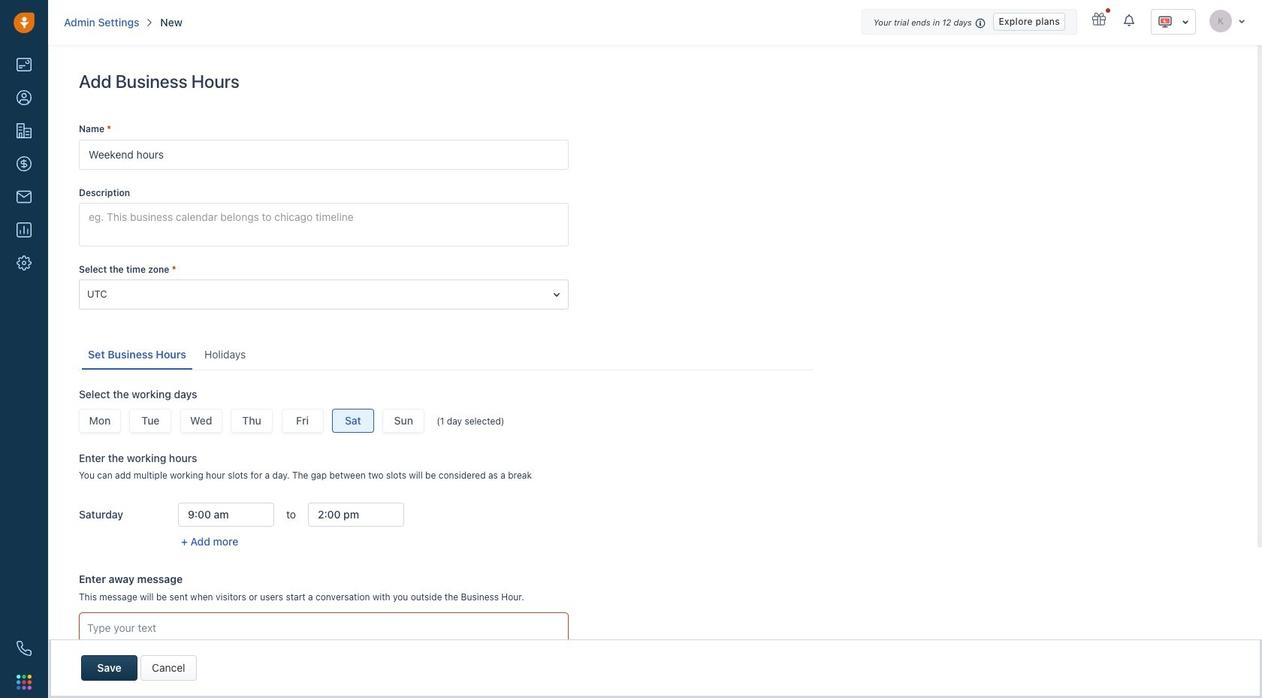Task type: locate. For each thing, give the bounding box(es) containing it.
bell regular image
[[1124, 14, 1136, 27]]

ic_info_icon image
[[976, 17, 986, 29]]

ic_arrow_down image
[[1238, 16, 1246, 25]]

phone element
[[9, 634, 39, 664]]

missing translation "unavailable" for locale "en-us" image
[[1158, 14, 1173, 29]]



Task type: describe. For each thing, give the bounding box(es) containing it.
phone image
[[17, 641, 32, 656]]

eg. This business calendar belongs to chicago timeline text field
[[79, 203, 569, 246]]

ic_arrow_down image
[[1182, 16, 1190, 27]]

freshworks switcher image
[[17, 675, 32, 690]]

eg. Chicago Business hours text field
[[79, 139, 569, 169]]



Task type: vqa. For each thing, say whether or not it's contained in the screenshot.
Close icon
no



